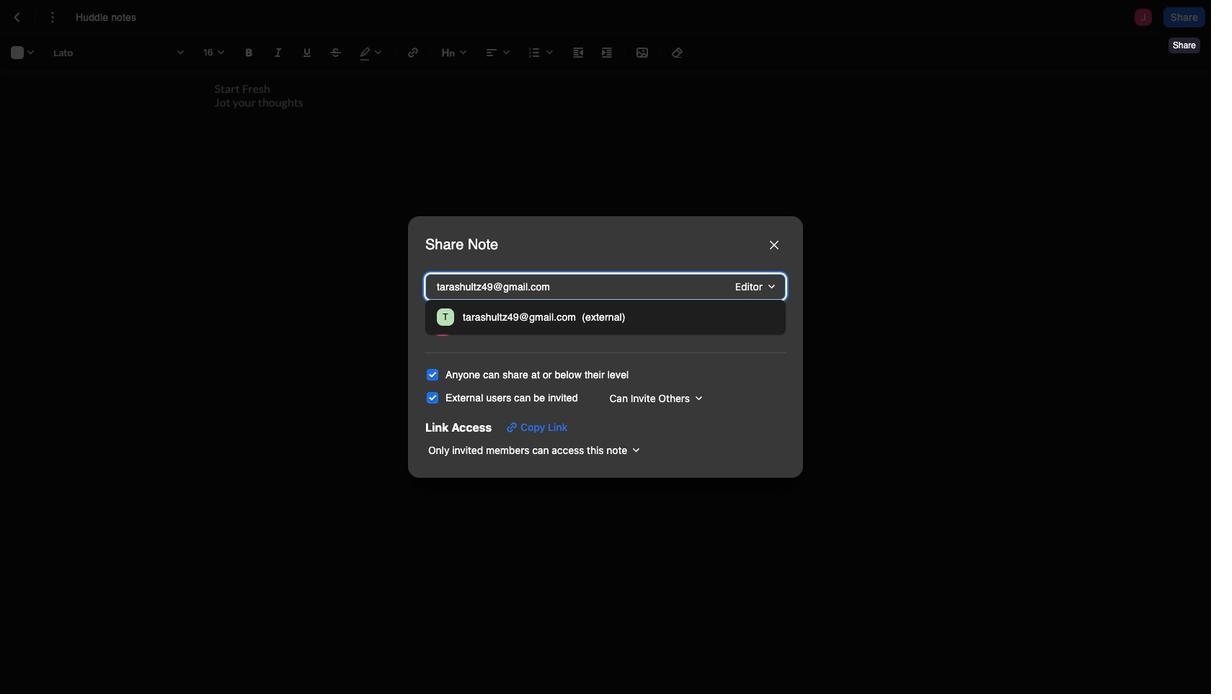 Task type: locate. For each thing, give the bounding box(es) containing it.
menu item for james peterson image copy link icon
[[431, 315, 780, 341]]

all notes image
[[9, 9, 26, 26]]

increase indent image
[[598, 44, 616, 61]]

dialog
[[408, 216, 803, 478], [408, 216, 803, 478]]

copy link image for james peterson icon
[[503, 419, 521, 436]]

None text field
[[76, 10, 151, 25]]

clear style image
[[669, 44, 686, 61]]

underline image
[[299, 44, 316, 61]]

close image for james peterson image copy link icon's menu item
[[770, 241, 779, 250]]

james peterson image
[[434, 319, 451, 336]]

menu item
[[431, 315, 780, 341], [431, 315, 780, 341]]

insert image image
[[634, 44, 651, 61]]

Contact, Channel or Email text field
[[434, 277, 691, 297]]

tooltip
[[1167, 27, 1202, 55]]

None field
[[727, 277, 780, 297], [425, 440, 645, 461], [727, 277, 780, 297], [425, 440, 645, 461]]

close image
[[770, 241, 779, 250], [770, 241, 779, 250]]

copy link image
[[503, 419, 521, 436], [503, 419, 521, 436]]

permission image
[[727, 277, 780, 297], [720, 318, 777, 338], [720, 318, 777, 338]]

decrease indent image
[[570, 44, 587, 61]]

option
[[431, 306, 780, 329]]



Task type: describe. For each thing, give the bounding box(es) containing it.
strikethrough image
[[327, 44, 345, 61]]

copy link image for james peterson image
[[503, 419, 521, 436]]

menu item for copy link icon for james peterson icon
[[431, 315, 780, 341]]

italic image
[[270, 44, 287, 61]]

permission image for james peterson image copy link icon
[[720, 318, 777, 338]]

close image for menu item related to copy link icon for james peterson icon
[[770, 241, 779, 250]]

bold image
[[241, 44, 258, 61]]

link image
[[405, 44, 422, 61]]

permission image for copy link icon for james peterson icon
[[720, 318, 777, 338]]

james peterson image
[[434, 319, 451, 336]]



Task type: vqa. For each thing, say whether or not it's contained in the screenshot.
dialog
yes



